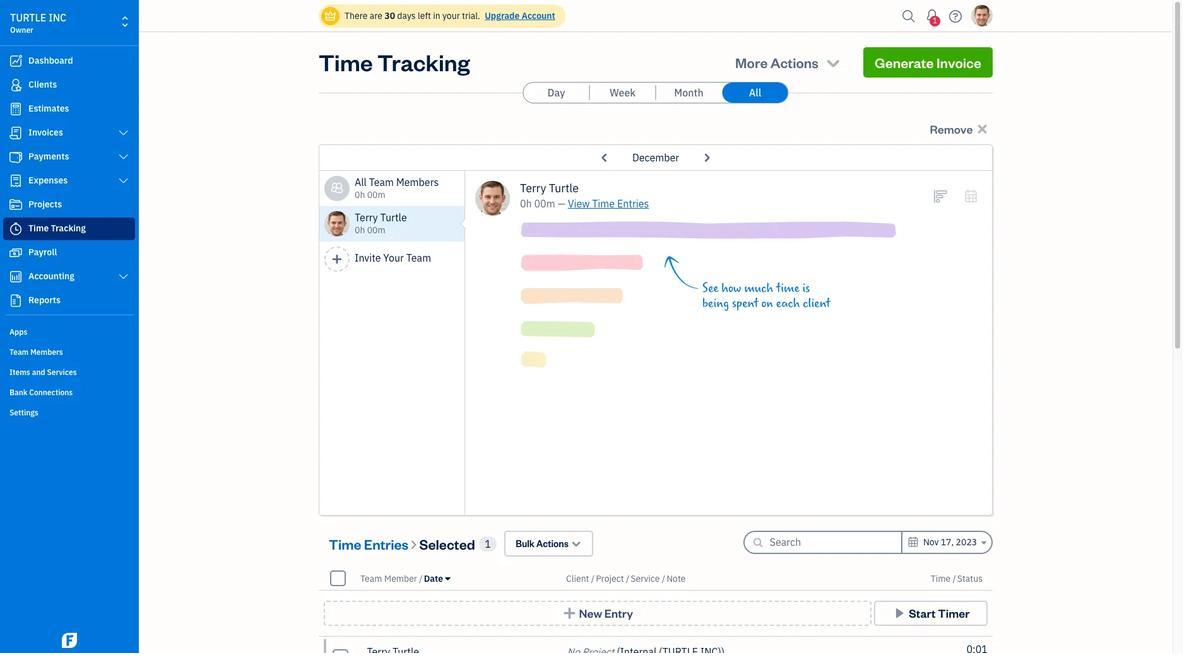 Task type: describe. For each thing, give the bounding box(es) containing it.
client / project / service / note
[[566, 573, 686, 585]]

payroll link
[[3, 242, 135, 264]]

turtle for terry turtle 0h 00m
[[380, 211, 407, 224]]

chevron large down image for expenses
[[118, 176, 129, 186]]

member
[[384, 573, 417, 585]]

new entry button
[[324, 601, 872, 627]]

chart image
[[8, 271, 23, 283]]

start timer
[[909, 606, 970, 621]]

estimates link
[[3, 98, 135, 121]]

in
[[433, 10, 440, 21]]

time / status
[[931, 573, 983, 585]]

invoices
[[28, 127, 63, 138]]

1 horizontal spatial tracking
[[377, 47, 470, 77]]

clients link
[[3, 74, 135, 97]]

your
[[442, 10, 460, 21]]

left
[[418, 10, 431, 21]]

generate
[[875, 54, 934, 71]]

week link
[[590, 83, 655, 103]]

chevrondown image
[[570, 538, 582, 551]]

turtle for terry turtle 0h 00m — view time entries
[[549, 181, 579, 196]]

each
[[776, 297, 800, 311]]

more actions button
[[724, 47, 853, 78]]

go to help image
[[945, 7, 966, 26]]

invite your team button
[[319, 242, 465, 277]]

next month image
[[698, 148, 715, 168]]

projects link
[[3, 194, 135, 216]]

entry
[[604, 606, 633, 621]]

times image
[[975, 122, 990, 136]]

client
[[803, 297, 830, 311]]

expenses
[[28, 175, 68, 186]]

1 vertical spatial 1
[[485, 538, 491, 551]]

bank
[[9, 388, 27, 398]]

see
[[702, 281, 718, 296]]

more
[[735, 54, 768, 71]]

time link
[[931, 573, 953, 585]]

upgrade account link
[[482, 10, 555, 21]]

bulk actions button
[[504, 531, 593, 557]]

all link
[[722, 83, 788, 103]]

entries inside button
[[364, 535, 409, 553]]

chevrondown image
[[824, 54, 842, 71]]

accounting
[[28, 271, 74, 282]]

all for all team members 0h 00m
[[355, 176, 367, 189]]

turtle
[[10, 11, 46, 24]]

time tracking link
[[3, 218, 135, 240]]

bank connections link
[[3, 383, 135, 402]]

5 / from the left
[[953, 573, 956, 585]]

how
[[721, 281, 741, 296]]

time entries button
[[329, 534, 409, 554]]

services
[[47, 368, 77, 377]]

1 / from the left
[[419, 573, 423, 585]]

plus image
[[562, 608, 577, 620]]

start timer button
[[874, 601, 988, 627]]

invoice image
[[8, 127, 23, 139]]

invoices link
[[3, 122, 135, 145]]

team member /
[[360, 573, 423, 585]]

0h inside all team members 0h 00m
[[355, 189, 365, 201]]

time left status
[[931, 573, 950, 585]]

nov
[[923, 537, 939, 548]]

payroll
[[28, 247, 57, 258]]

bank connections
[[9, 388, 73, 398]]

days
[[397, 10, 416, 21]]

previous month image
[[596, 148, 613, 168]]

week
[[610, 86, 636, 99]]

projects
[[28, 199, 62, 210]]

17,
[[941, 537, 954, 548]]

members inside all team members 0h 00m
[[396, 176, 439, 189]]

—
[[558, 198, 565, 210]]

team inside button
[[406, 252, 431, 264]]

project
[[596, 573, 624, 585]]

members inside 'link'
[[30, 348, 63, 357]]

account
[[522, 10, 555, 21]]

apps link
[[3, 322, 135, 341]]

much
[[744, 281, 773, 296]]

there
[[345, 10, 368, 21]]

team members link
[[3, 343, 135, 362]]

are
[[370, 10, 382, 21]]

invoice
[[936, 54, 981, 71]]

chart image
[[933, 189, 948, 204]]

estimate image
[[8, 103, 23, 115]]

project link
[[596, 573, 626, 585]]

tracking inside 'time tracking' link
[[51, 223, 86, 234]]

status link
[[957, 573, 983, 585]]

crown image
[[324, 9, 337, 22]]

chevron large down image for invoices
[[118, 128, 129, 138]]

being
[[702, 297, 729, 311]]

caretdown image
[[445, 574, 450, 584]]

time down there
[[319, 47, 373, 77]]

expenses link
[[3, 170, 135, 192]]

payments link
[[3, 146, 135, 169]]

day link
[[523, 83, 589, 103]]

view time entries button
[[568, 196, 649, 211]]

start
[[909, 606, 936, 621]]

estimates
[[28, 103, 69, 114]]

calendar image
[[907, 535, 919, 550]]

there are 30 days left in your trial. upgrade account
[[345, 10, 555, 21]]

0h for terry turtle 0h 00m — view time entries
[[520, 198, 532, 210]]

entries inside terry turtle 0h 00m — view time entries
[[617, 198, 649, 210]]

00m inside all team members 0h 00m
[[367, 189, 385, 201]]

december
[[632, 151, 679, 164]]



Task type: vqa. For each thing, say whether or not it's contained in the screenshot.
Less
no



Task type: locate. For each thing, give the bounding box(es) containing it.
service link
[[631, 573, 662, 585]]

payments
[[28, 151, 69, 162]]

actions inside bulk actions dropdown button
[[536, 538, 568, 550]]

tracking down "projects" 'link'
[[51, 223, 86, 234]]

0 horizontal spatial turtle
[[380, 211, 407, 224]]

/ right client
[[591, 573, 595, 585]]

2 / from the left
[[591, 573, 595, 585]]

freshbooks image
[[59, 634, 80, 649]]

selected
[[419, 535, 475, 553]]

team
[[369, 176, 394, 189], [406, 252, 431, 264], [9, 348, 29, 357], [360, 573, 382, 585]]

turtle inc owner
[[10, 11, 66, 35]]

chevron large down image
[[118, 152, 129, 162], [118, 176, 129, 186]]

remove
[[930, 122, 973, 136]]

turtle inside terry turtle 0h 00m
[[380, 211, 407, 224]]

0 vertical spatial turtle
[[549, 181, 579, 196]]

all down more
[[749, 86, 761, 99]]

0h inside terry turtle 0h 00m — view time entries
[[520, 198, 532, 210]]

team inside all team members 0h 00m
[[369, 176, 394, 189]]

0 horizontal spatial terry
[[355, 211, 378, 224]]

2 chevron large down image from the top
[[118, 272, 129, 282]]

/ left service
[[626, 573, 629, 585]]

caretdown image
[[979, 536, 986, 551]]

1 horizontal spatial turtle
[[549, 181, 579, 196]]

/ left status
[[953, 573, 956, 585]]

0 horizontal spatial actions
[[536, 538, 568, 550]]

1 horizontal spatial time tracking
[[319, 47, 470, 77]]

time entries
[[329, 535, 409, 553]]

settings
[[9, 408, 38, 418]]

0 horizontal spatial 1
[[485, 538, 491, 551]]

day
[[548, 86, 565, 99]]

chevron large down image
[[118, 128, 129, 138], [118, 272, 129, 282]]

your
[[383, 252, 404, 264]]

0h left —
[[520, 198, 532, 210]]

owner
[[10, 25, 33, 35]]

bulk actions
[[516, 538, 568, 550]]

trial.
[[462, 10, 480, 21]]

team down the apps
[[9, 348, 29, 357]]

0h up invite
[[355, 225, 365, 236]]

and
[[32, 368, 45, 377]]

timer image
[[8, 223, 23, 235]]

4 / from the left
[[662, 573, 665, 585]]

chevron large down image up "expenses" link
[[118, 152, 129, 162]]

date
[[424, 573, 443, 585]]

chevron large down image up "projects" 'link'
[[118, 176, 129, 186]]

tracking
[[377, 47, 470, 77], [51, 223, 86, 234]]

time tracking down "projects" 'link'
[[28, 223, 86, 234]]

00m up terry turtle 0h 00m
[[367, 189, 385, 201]]

bulk
[[516, 538, 535, 550]]

generate invoice
[[875, 54, 981, 71]]

/ left date
[[419, 573, 423, 585]]

00m for terry turtle 0h 00m
[[367, 225, 385, 236]]

generate invoice button
[[863, 47, 993, 78]]

chevron large down image down payroll link
[[118, 272, 129, 282]]

0 horizontal spatial all
[[355, 176, 367, 189]]

1 vertical spatial actions
[[536, 538, 568, 550]]

project image
[[8, 199, 23, 211]]

reports link
[[3, 290, 135, 312]]

main element
[[0, 0, 170, 654]]

chevron large down image for payments
[[118, 152, 129, 162]]

all team members 0h 00m
[[355, 176, 439, 201]]

items and services link
[[3, 363, 135, 382]]

00m for terry turtle 0h 00m — view time entries
[[534, 198, 555, 210]]

1 horizontal spatial members
[[396, 176, 439, 189]]

actions inside more actions dropdown button
[[770, 54, 819, 71]]

remove button
[[927, 119, 993, 139]]

1 vertical spatial tracking
[[51, 223, 86, 234]]

new
[[579, 606, 602, 621]]

1 horizontal spatial terry
[[520, 181, 546, 196]]

team left member
[[360, 573, 382, 585]]

spent
[[732, 297, 758, 311]]

actions for bulk actions
[[536, 538, 568, 550]]

time right timer image
[[28, 223, 49, 234]]

all for all
[[749, 86, 761, 99]]

turtle
[[549, 181, 579, 196], [380, 211, 407, 224]]

all
[[749, 86, 761, 99], [355, 176, 367, 189]]

0 vertical spatial 1
[[933, 16, 937, 25]]

0 vertical spatial time tracking
[[319, 47, 470, 77]]

chevron large down image inside "expenses" link
[[118, 176, 129, 186]]

0 vertical spatial all
[[749, 86, 761, 99]]

terry turtle 0h 00m — view time entries
[[520, 181, 649, 210]]

members up items and services
[[30, 348, 63, 357]]

0 vertical spatial tracking
[[377, 47, 470, 77]]

plus image
[[331, 254, 343, 265]]

1 vertical spatial all
[[355, 176, 367, 189]]

1 left go to help image
[[933, 16, 937, 25]]

time inside main "element"
[[28, 223, 49, 234]]

team members
[[9, 348, 63, 357]]

0 vertical spatial actions
[[770, 54, 819, 71]]

1 vertical spatial chevron large down image
[[118, 272, 129, 282]]

00m inside terry turtle 0h 00m
[[367, 225, 385, 236]]

invite
[[355, 252, 381, 264]]

report image
[[8, 295, 23, 307]]

1 button
[[922, 3, 942, 28]]

time
[[776, 281, 799, 296]]

30
[[384, 10, 395, 21]]

date link
[[424, 573, 450, 585]]

0h inside terry turtle 0h 00m
[[355, 225, 365, 236]]

items
[[9, 368, 30, 377]]

1 vertical spatial turtle
[[380, 211, 407, 224]]

on
[[761, 297, 773, 311]]

1 chevron large down image from the top
[[118, 128, 129, 138]]

1
[[933, 16, 937, 25], [485, 538, 491, 551]]

client image
[[8, 79, 23, 92]]

dashboard
[[28, 55, 73, 66]]

0 vertical spatial chevron large down image
[[118, 152, 129, 162]]

terry inside terry turtle 0h 00m
[[355, 211, 378, 224]]

is
[[802, 281, 810, 296]]

1 left bulk
[[485, 538, 491, 551]]

00m up invite
[[367, 225, 385, 236]]

1 horizontal spatial entries
[[617, 198, 649, 210]]

team right your
[[406, 252, 431, 264]]

time inside terry turtle 0h 00m — view time entries
[[592, 198, 615, 210]]

1 vertical spatial time tracking
[[28, 223, 86, 234]]

dashboard link
[[3, 50, 135, 73]]

see how much time is being spent on each client
[[702, 281, 830, 311]]

00m left —
[[534, 198, 555, 210]]

0 horizontal spatial tracking
[[51, 223, 86, 234]]

actions left chevrondown image
[[770, 54, 819, 71]]

time tracking
[[319, 47, 470, 77], [28, 223, 86, 234]]

dashboard image
[[8, 55, 23, 68]]

0 vertical spatial entries
[[617, 198, 649, 210]]

turtle down all team members 0h 00m
[[380, 211, 407, 224]]

terry inside terry turtle 0h 00m — view time entries
[[520, 181, 546, 196]]

actions left chevrondown icon
[[536, 538, 568, 550]]

chevron large down image down estimates link at the top
[[118, 128, 129, 138]]

chevron large down image inside invoices 'link'
[[118, 128, 129, 138]]

team up terry turtle 0h 00m
[[369, 176, 394, 189]]

0h right users icon
[[355, 189, 365, 201]]

play image
[[892, 608, 907, 620]]

nov 17, 2023
[[923, 537, 977, 548]]

0 horizontal spatial members
[[30, 348, 63, 357]]

items and services
[[9, 368, 77, 377]]

terry
[[520, 181, 546, 196], [355, 211, 378, 224]]

0 vertical spatial terry
[[520, 181, 546, 196]]

inc
[[49, 11, 66, 24]]

tracking down left
[[377, 47, 470, 77]]

time tracking down 30 on the left top of page
[[319, 47, 470, 77]]

new entry
[[579, 606, 633, 621]]

time right the view
[[592, 198, 615, 210]]

entries up 'team member /'
[[364, 535, 409, 553]]

time inside button
[[329, 535, 361, 553]]

payment image
[[8, 151, 23, 163]]

team inside 'link'
[[9, 348, 29, 357]]

terry for terry turtle 0h 00m
[[355, 211, 378, 224]]

timer
[[938, 606, 970, 621]]

1 horizontal spatial actions
[[770, 54, 819, 71]]

month link
[[656, 83, 722, 103]]

users image
[[330, 181, 344, 196]]

search image
[[899, 7, 919, 26]]

note
[[667, 573, 686, 585]]

0 vertical spatial members
[[396, 176, 439, 189]]

calendar image
[[964, 189, 978, 204]]

terry for terry turtle 0h 00m — view time entries
[[520, 181, 546, 196]]

expense image
[[8, 175, 23, 187]]

1 vertical spatial members
[[30, 348, 63, 357]]

accounting link
[[3, 266, 135, 288]]

members up terry turtle 0h 00m
[[396, 176, 439, 189]]

1 horizontal spatial 1
[[933, 16, 937, 25]]

00m inside terry turtle 0h 00m — view time entries
[[534, 198, 555, 210]]

1 horizontal spatial all
[[749, 86, 761, 99]]

upgrade
[[485, 10, 520, 21]]

month
[[674, 86, 703, 99]]

client
[[566, 573, 589, 585]]

chevron large down image for accounting
[[118, 272, 129, 282]]

entries down december
[[617, 198, 649, 210]]

2 chevron large down image from the top
[[118, 176, 129, 186]]

members
[[396, 176, 439, 189], [30, 348, 63, 357]]

0 horizontal spatial time tracking
[[28, 223, 86, 234]]

1 inside dropdown button
[[933, 16, 937, 25]]

all inside all team members 0h 00m
[[355, 176, 367, 189]]

0h for terry turtle 0h 00m
[[355, 225, 365, 236]]

invite your team
[[355, 252, 431, 264]]

1 vertical spatial chevron large down image
[[118, 176, 129, 186]]

Search text field
[[770, 533, 901, 553]]

all right users icon
[[355, 176, 367, 189]]

turtle inside terry turtle 0h 00m — view time entries
[[549, 181, 579, 196]]

/ left note
[[662, 573, 665, 585]]

1 chevron large down image from the top
[[118, 152, 129, 162]]

connections
[[29, 388, 73, 398]]

turtle up —
[[549, 181, 579, 196]]

status
[[957, 573, 983, 585]]

time tracking inside main "element"
[[28, 223, 86, 234]]

1 vertical spatial entries
[[364, 535, 409, 553]]

actions for more actions
[[770, 54, 819, 71]]

time up 'team member /'
[[329, 535, 361, 553]]

0 horizontal spatial entries
[[364, 535, 409, 553]]

0 vertical spatial chevron large down image
[[118, 128, 129, 138]]

2023
[[956, 537, 977, 548]]

money image
[[8, 247, 23, 259]]

more actions
[[735, 54, 819, 71]]

1 vertical spatial terry
[[355, 211, 378, 224]]

view
[[568, 198, 590, 210]]

reports
[[28, 295, 61, 306]]

3 / from the left
[[626, 573, 629, 585]]

0h
[[355, 189, 365, 201], [520, 198, 532, 210], [355, 225, 365, 236]]



